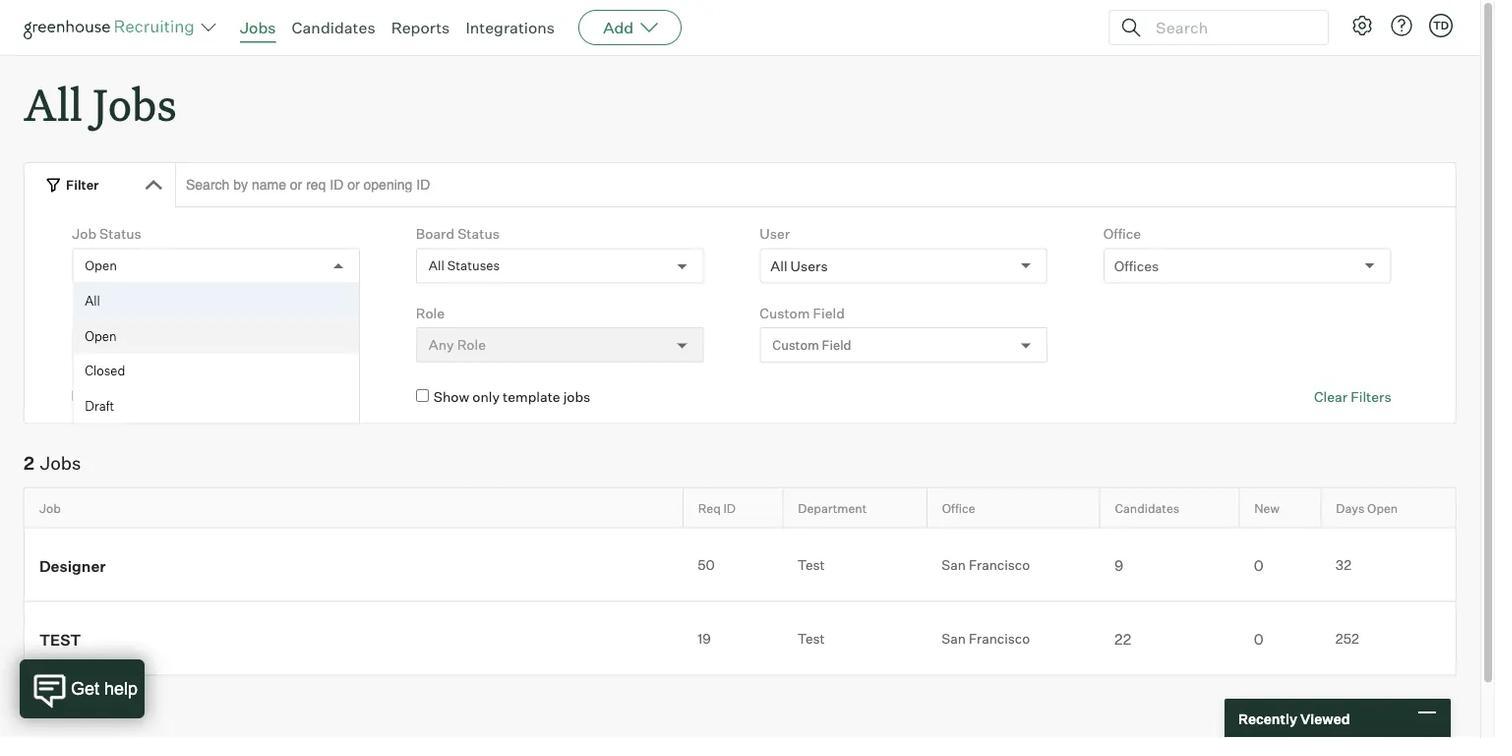 Task type: vqa. For each thing, say whether or not it's contained in the screenshot.
Responsibility
no



Task type: describe. For each thing, give the bounding box(es) containing it.
new
[[1254, 501, 1280, 516]]

9 link
[[1100, 555, 1239, 576]]

252
[[1336, 631, 1359, 648]]

0 vertical spatial field
[[813, 305, 845, 322]]

all for all users
[[771, 257, 787, 275]]

designer link
[[25, 554, 683, 576]]

i'm
[[189, 389, 209, 406]]

show only jobs i'm following
[[90, 389, 270, 406]]

role
[[416, 305, 445, 322]]

50
[[698, 557, 715, 574]]

1 vertical spatial open
[[85, 328, 117, 344]]

22 link
[[1100, 629, 1239, 650]]

Search by name or req ID or opening ID text field
[[175, 162, 1457, 208]]

all users option
[[771, 257, 828, 275]]

0 vertical spatial office
[[1103, 225, 1141, 243]]

all statuses
[[429, 258, 500, 274]]

recently
[[1238, 710, 1297, 728]]

2 jobs from the left
[[563, 389, 591, 406]]

clear filters
[[1314, 389, 1392, 406]]

0 vertical spatial custom field
[[760, 305, 845, 322]]

32
[[1336, 557, 1352, 574]]

0 link for test
[[1239, 629, 1321, 650]]

Show only template jobs checkbox
[[416, 390, 429, 403]]

days open
[[1336, 501, 1398, 516]]

req
[[698, 501, 721, 516]]

jobs link
[[240, 18, 276, 37]]

test
[[39, 630, 81, 650]]

reports link
[[391, 18, 450, 37]]

0 vertical spatial jobs
[[240, 18, 276, 37]]

days
[[1336, 501, 1365, 516]]

jobs for 2 jobs
[[40, 453, 81, 475]]

all users
[[771, 257, 828, 275]]

offices
[[1114, 257, 1159, 275]]

greenhouse recruiting image
[[24, 16, 201, 39]]

0 vertical spatial custom
[[760, 305, 810, 322]]

1 vertical spatial custom field
[[772, 337, 851, 353]]

san for test
[[942, 631, 966, 648]]

jobs for all jobs
[[93, 75, 177, 133]]

test for test
[[798, 631, 825, 648]]

0 link for designer
[[1239, 555, 1321, 576]]

departments
[[83, 337, 168, 354]]

configure image
[[1351, 14, 1374, 37]]

filter
[[66, 177, 99, 193]]

following
[[212, 389, 270, 406]]

integrations link
[[466, 18, 555, 37]]

san for designer
[[942, 557, 966, 574]]

2
[[24, 453, 34, 475]]

all for all jobs
[[24, 75, 82, 133]]

Search text field
[[1151, 13, 1310, 42]]

td
[[1433, 19, 1449, 32]]

show only template jobs
[[434, 389, 591, 406]]

1 vertical spatial candidates
[[1115, 501, 1180, 516]]

job status
[[72, 225, 141, 243]]

designer
[[39, 557, 106, 576]]

0 horizontal spatial office
[[942, 501, 975, 516]]



Task type: locate. For each thing, give the bounding box(es) containing it.
template
[[503, 389, 560, 406]]

show down closed
[[90, 389, 126, 406]]

1 horizontal spatial office
[[1103, 225, 1141, 243]]

0 horizontal spatial candidates
[[292, 18, 375, 37]]

0 vertical spatial san
[[942, 557, 966, 574]]

22
[[1114, 631, 1131, 649]]

2 horizontal spatial jobs
[[240, 18, 276, 37]]

2 vertical spatial open
[[1367, 501, 1398, 516]]

san francisco for test
[[942, 631, 1030, 648]]

1 san francisco from the top
[[942, 557, 1030, 574]]

custom down all users option
[[760, 305, 810, 322]]

user
[[760, 225, 790, 243]]

1 horizontal spatial department
[[798, 501, 867, 516]]

custom down all users
[[772, 337, 819, 353]]

1 horizontal spatial candidates
[[1115, 501, 1180, 516]]

2 san from the top
[[942, 631, 966, 648]]

all
[[24, 75, 82, 133], [771, 257, 787, 275], [429, 258, 444, 274], [85, 293, 100, 309]]

9
[[1114, 557, 1124, 575]]

field
[[813, 305, 845, 322], [822, 337, 851, 353]]

0 vertical spatial 0
[[1254, 557, 1264, 575]]

0 vertical spatial francisco
[[969, 557, 1030, 574]]

integrations
[[466, 18, 555, 37]]

custom field down users
[[772, 337, 851, 353]]

1 0 link from the top
[[1239, 555, 1321, 576]]

1 vertical spatial san francisco
[[942, 631, 1030, 648]]

francisco for test
[[969, 631, 1030, 648]]

jobs
[[159, 389, 186, 406], [563, 389, 591, 406]]

0 link
[[1239, 555, 1321, 576], [1239, 629, 1321, 650]]

all up filter on the top left
[[24, 75, 82, 133]]

clear filters link
[[1314, 388, 1392, 407]]

job for job
[[39, 501, 61, 516]]

candidates
[[292, 18, 375, 37], [1115, 501, 1180, 516]]

2 only from the left
[[472, 389, 500, 406]]

only right 'draft'
[[129, 389, 156, 406]]

only left the template
[[472, 389, 500, 406]]

0 link left 252
[[1239, 629, 1321, 650]]

open right days
[[1367, 501, 1398, 516]]

1 vertical spatial jobs
[[93, 75, 177, 133]]

test
[[798, 557, 825, 574], [798, 631, 825, 648]]

all for all statuses
[[429, 258, 444, 274]]

1 vertical spatial san
[[942, 631, 966, 648]]

jobs down greenhouse recruiting 'image'
[[93, 75, 177, 133]]

show right show only template jobs option on the left bottom
[[434, 389, 469, 406]]

only for template
[[472, 389, 500, 406]]

1 0 from the top
[[1254, 557, 1264, 575]]

1 test from the top
[[798, 557, 825, 574]]

jobs
[[240, 18, 276, 37], [93, 75, 177, 133], [40, 453, 81, 475]]

reports
[[391, 18, 450, 37]]

1 jobs from the left
[[159, 389, 186, 406]]

0 horizontal spatial status
[[99, 225, 141, 243]]

1 vertical spatial 0 link
[[1239, 629, 1321, 650]]

status for board status
[[458, 225, 500, 243]]

custom field
[[760, 305, 845, 322], [772, 337, 851, 353]]

1 vertical spatial francisco
[[969, 631, 1030, 648]]

0 vertical spatial department
[[72, 305, 150, 322]]

test for designer
[[798, 557, 825, 574]]

closed
[[85, 363, 125, 379]]

job down filter on the top left
[[72, 225, 96, 243]]

1 horizontal spatial show
[[434, 389, 469, 406]]

only for jobs
[[129, 389, 156, 406]]

1 horizontal spatial jobs
[[93, 75, 177, 133]]

francisco
[[969, 557, 1030, 574], [969, 631, 1030, 648]]

0 vertical spatial open
[[85, 258, 117, 274]]

0
[[1254, 557, 1264, 575], [1254, 631, 1264, 649]]

open down job status at the left of the page
[[85, 258, 117, 274]]

req id
[[698, 501, 736, 516]]

clear
[[1314, 389, 1348, 406]]

2 0 from the top
[[1254, 631, 1264, 649]]

department
[[72, 305, 150, 322], [798, 501, 867, 516]]

0 for test
[[1254, 631, 1264, 649]]

0 up recently
[[1254, 631, 1264, 649]]

test link
[[25, 628, 683, 650]]

francisco for designer
[[969, 557, 1030, 574]]

2 test from the top
[[798, 631, 825, 648]]

candidates link
[[292, 18, 375, 37]]

2 show from the left
[[434, 389, 469, 406]]

td button
[[1425, 10, 1457, 41]]

1 horizontal spatial job
[[72, 225, 96, 243]]

0 vertical spatial candidates
[[292, 18, 375, 37]]

statuses
[[447, 258, 500, 274]]

0 horizontal spatial department
[[72, 305, 150, 322]]

2 vertical spatial jobs
[[40, 453, 81, 475]]

1 show from the left
[[90, 389, 126, 406]]

show for show only jobs i'm following
[[90, 389, 126, 406]]

job down the 2 jobs
[[39, 501, 61, 516]]

1 san from the top
[[942, 557, 966, 574]]

0 for designer
[[1254, 557, 1264, 575]]

open
[[85, 258, 117, 274], [85, 328, 117, 344], [1367, 501, 1398, 516]]

1 vertical spatial field
[[822, 337, 851, 353]]

1 horizontal spatial only
[[472, 389, 500, 406]]

1 horizontal spatial status
[[458, 225, 500, 243]]

recently viewed
[[1238, 710, 1350, 728]]

jobs right the template
[[563, 389, 591, 406]]

2 jobs
[[24, 453, 81, 475]]

0 vertical spatial job
[[72, 225, 96, 243]]

0 horizontal spatial jobs
[[159, 389, 186, 406]]

add button
[[579, 10, 682, 45]]

1 horizontal spatial jobs
[[563, 389, 591, 406]]

jobs left the "i'm"
[[159, 389, 186, 406]]

2 0 link from the top
[[1239, 629, 1321, 650]]

0 link down new
[[1239, 555, 1321, 576]]

draft
[[85, 398, 114, 414]]

0 horizontal spatial job
[[39, 501, 61, 516]]

0 vertical spatial test
[[798, 557, 825, 574]]

2 san francisco from the top
[[942, 631, 1030, 648]]

1 vertical spatial custom
[[772, 337, 819, 353]]

1 status from the left
[[99, 225, 141, 243]]

office
[[1103, 225, 1141, 243], [942, 501, 975, 516]]

0 horizontal spatial show
[[90, 389, 126, 406]]

19
[[698, 631, 711, 648]]

candidates up 9 link at the bottom right of page
[[1115, 501, 1180, 516]]

0 vertical spatial 0 link
[[1239, 555, 1321, 576]]

0 down new
[[1254, 557, 1264, 575]]

san
[[942, 557, 966, 574], [942, 631, 966, 648]]

san francisco
[[942, 557, 1030, 574], [942, 631, 1030, 648]]

0 vertical spatial san francisco
[[942, 557, 1030, 574]]

board
[[416, 225, 455, 243]]

1 vertical spatial office
[[942, 501, 975, 516]]

1 only from the left
[[129, 389, 156, 406]]

1 vertical spatial test
[[798, 631, 825, 648]]

show for show only template jobs
[[434, 389, 469, 406]]

candidates right "jobs" link
[[292, 18, 375, 37]]

open up closed
[[85, 328, 117, 344]]

san francisco for designer
[[942, 557, 1030, 574]]

status for job status
[[99, 225, 141, 243]]

1 vertical spatial department
[[798, 501, 867, 516]]

1 francisco from the top
[[969, 557, 1030, 574]]

custom
[[760, 305, 810, 322], [772, 337, 819, 353]]

td button
[[1429, 14, 1453, 37]]

1 vertical spatial job
[[39, 501, 61, 516]]

viewed
[[1300, 710, 1350, 728]]

0 horizontal spatial only
[[129, 389, 156, 406]]

all up departments
[[85, 293, 100, 309]]

job for job status
[[72, 225, 96, 243]]

job
[[72, 225, 96, 243], [39, 501, 61, 516]]

Show only jobs I'm following checkbox
[[72, 390, 85, 403]]

1 vertical spatial 0
[[1254, 631, 1264, 649]]

all jobs
[[24, 75, 177, 133]]

2 status from the left
[[458, 225, 500, 243]]

board status
[[416, 225, 500, 243]]

only
[[129, 389, 156, 406], [472, 389, 500, 406]]

users
[[790, 257, 828, 275]]

id
[[723, 501, 736, 516]]

add
[[603, 18, 634, 37]]

jobs left candidates link
[[240, 18, 276, 37]]

status
[[99, 225, 141, 243], [458, 225, 500, 243]]

jobs right 2 at the left of the page
[[40, 453, 81, 475]]

all left users
[[771, 257, 787, 275]]

show
[[90, 389, 126, 406], [434, 389, 469, 406]]

custom field down all users option
[[760, 305, 845, 322]]

filters
[[1351, 389, 1392, 406]]

all down board
[[429, 258, 444, 274]]

0 horizontal spatial jobs
[[40, 453, 81, 475]]

2 francisco from the top
[[969, 631, 1030, 648]]



